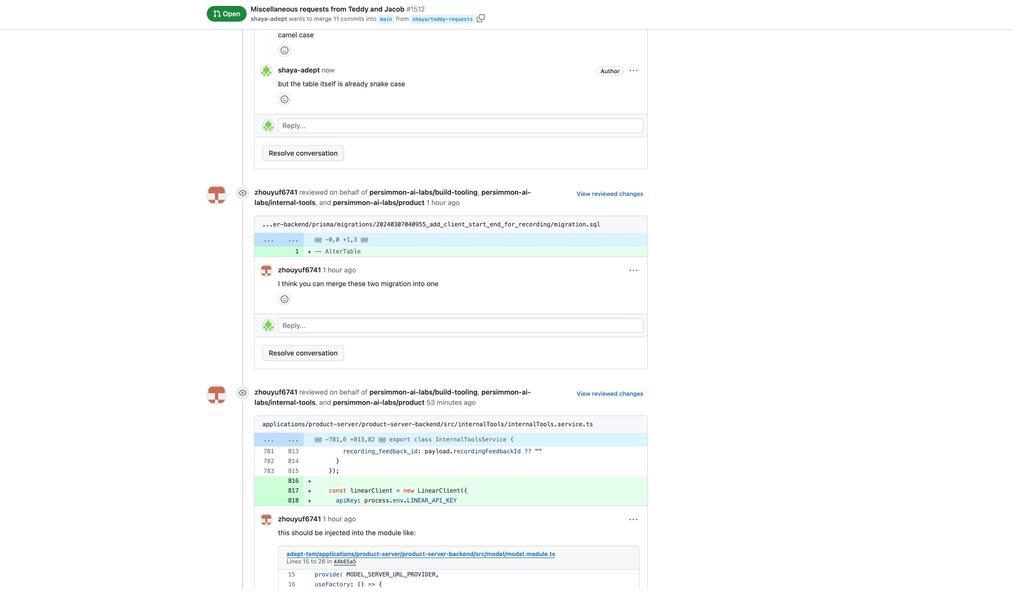 Task type: locate. For each thing, give the bounding box(es) containing it.
2 vertical spatial add or remove reactions element
[[278, 293, 291, 306]]

1 vertical spatial add or remove reactions image
[[281, 296, 289, 304]]

2 add or remove reactions image from the top
[[281, 296, 289, 304]]

0 vertical spatial add or remove reactions image
[[281, 96, 289, 103]]

1 @zhouyuf6741 image from the top
[[260, 16, 272, 28]]

0 vertical spatial eye image
[[239, 189, 247, 197]]

1 vertical spatial eye image
[[239, 491, 247, 499]]

0 vertical spatial add or remove reactions element
[[278, 44, 291, 57]]

eye image
[[239, 189, 247, 197], [239, 491, 247, 499]]

add or remove reactions image
[[281, 47, 289, 54]]

add or remove reactions image for show options icon
[[281, 296, 289, 304]]

  text field
[[263, 343, 639, 393]]

1 vertical spatial @zhouyuf6741 image
[[260, 265, 272, 277]]

add or remove reactions image down add or remove reactions icon
[[281, 96, 289, 103]]

tab panel
[[259, 342, 643, 415]]

add or remove reactions image up add a comment tab list
[[281, 296, 289, 304]]

2 add or remove reactions element from the top
[[278, 93, 291, 106]]

0 vertical spatial @zhouyuf6741 image
[[260, 16, 272, 28]]

add or remove reactions element
[[278, 44, 291, 57], [278, 93, 291, 106], [278, 293, 291, 306]]

0 vertical spatial @shaya adept image
[[260, 65, 272, 77]]

1 add or remove reactions image from the top
[[281, 96, 289, 103]]

@zhouyuf6741 image
[[260, 16, 272, 28], [260, 265, 272, 277]]

3 add or remove reactions element from the top
[[278, 293, 291, 306]]

add or remove reactions image
[[281, 96, 289, 103], [281, 296, 289, 304]]

@shaya adept image
[[260, 65, 272, 77], [262, 120, 274, 132]]

show options image
[[630, 67, 638, 75]]

1 vertical spatial add or remove reactions element
[[278, 93, 291, 106]]



Task type: vqa. For each thing, say whether or not it's contained in the screenshot.
Status: Open image
yes



Task type: describe. For each thing, give the bounding box(es) containing it.
add or remove reactions image for show options image
[[281, 96, 289, 103]]

zhouyuf6741 image
[[207, 185, 227, 205]]

1 eye image from the top
[[239, 189, 247, 197]]

image image
[[361, 400, 369, 408]]

add or remove reactions element for show options image
[[278, 93, 291, 106]]

2 eye image from the top
[[239, 491, 247, 499]]

markdown image
[[267, 400, 275, 408]]

add a comment tab list
[[259, 319, 334, 338]]

add or remove reactions element for show options icon
[[278, 293, 291, 306]]

status: open image
[[213, 10, 221, 18]]

1 vertical spatial @shaya adept image
[[262, 120, 274, 132]]

show options image
[[630, 267, 638, 275]]

1 add or remove reactions element from the top
[[278, 44, 291, 57]]

2 @zhouyuf6741 image from the top
[[260, 265, 272, 277]]

copy image
[[477, 14, 485, 22]]



